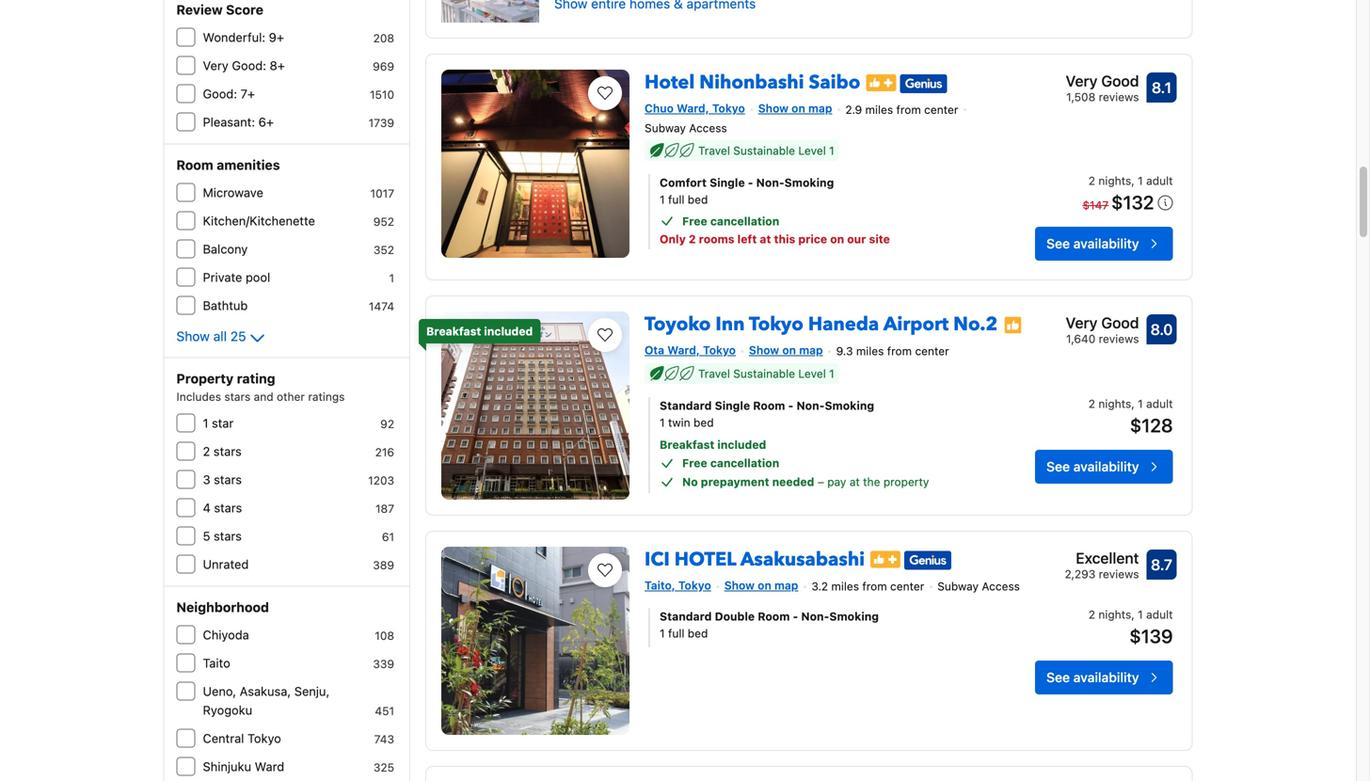 Task type: vqa. For each thing, say whether or not it's contained in the screenshot.
2nd Guest, from the bottom
no



Task type: locate. For each thing, give the bounding box(es) containing it.
2 vertical spatial availability
[[1074, 670, 1139, 685]]

451
[[375, 705, 394, 718]]

2 level from the top
[[798, 367, 826, 380]]

this property is part of our preferred plus program. it's committed to providing outstanding service and excellent value. it'll pay us a higher commission if you make a booking. image for hotel nihonbashi saibo
[[866, 74, 896, 91]]

standard for standard single room - non-smoking
[[660, 399, 712, 412]]

0 vertical spatial free
[[682, 214, 708, 228]]

2 very good element from the top
[[1066, 311, 1139, 334]]

good:
[[232, 58, 266, 72], [203, 87, 237, 101]]

center for ici hotel asakusabashi
[[890, 580, 925, 593]]

tokyo right inn
[[749, 311, 804, 337]]

very good element left 8.1
[[1066, 70, 1139, 92]]

2 right only
[[689, 232, 696, 246]]

level for saibo
[[798, 144, 826, 157]]

1 vertical spatial travel sustainable level 1
[[698, 367, 835, 380]]

1 horizontal spatial access
[[982, 580, 1020, 593]]

very good: 8+
[[203, 58, 285, 72]]

bed
[[688, 193, 708, 206], [694, 416, 714, 429], [688, 627, 708, 640]]

0 vertical spatial level
[[798, 144, 826, 157]]

1 vertical spatial bed
[[694, 416, 714, 429]]

standard single room - non-smoking link
[[660, 397, 978, 414]]

1 vertical spatial good
[[1102, 314, 1139, 332]]

only
[[660, 232, 686, 246]]

4
[[203, 501, 211, 515]]

1 standard from the top
[[660, 399, 712, 412]]

excellent
[[1076, 549, 1139, 567]]

1 sustainable from the top
[[733, 144, 795, 157]]

hotel
[[675, 547, 736, 573]]

1 horizontal spatial at
[[850, 475, 860, 489]]

no
[[682, 475, 698, 489]]

1 vertical spatial see availability
[[1047, 459, 1139, 475]]

non- inside standard double room - non-smoking 1 full bed
[[801, 610, 830, 623]]

adult inside 2 nights , 1 adult $128
[[1147, 397, 1173, 411]]

show on map down 'saibo'
[[758, 102, 832, 115]]

1 vertical spatial full
[[668, 627, 685, 640]]

on for saibo
[[792, 102, 806, 115]]

3 see availability link from the top
[[1035, 661, 1173, 695]]

standard inside standard double room - non-smoking 1 full bed
[[660, 610, 712, 623]]

2 cancellation from the top
[[710, 457, 780, 470]]

0 vertical spatial show on map
[[758, 102, 832, 115]]

smoking inside standard double room - non-smoking 1 full bed
[[830, 610, 879, 623]]

single for inn
[[715, 399, 750, 412]]

availability
[[1074, 236, 1139, 251], [1074, 459, 1139, 475], [1074, 670, 1139, 685]]

room inside standard double room - non-smoking 1 full bed
[[758, 610, 790, 623]]

tokyo down inn
[[703, 343, 736, 357]]

ueno, asakusa, senju, ryogoku
[[203, 684, 330, 717]]

0 vertical spatial at
[[760, 232, 771, 246]]

availability down $147 on the right top
[[1074, 236, 1139, 251]]

genius discounts available at this property. image
[[900, 74, 947, 93], [900, 74, 947, 93], [905, 551, 952, 570], [905, 551, 952, 570]]

0 vertical spatial adult
[[1147, 174, 1173, 187]]

show down the ici hotel asakusabashi
[[724, 579, 755, 592]]

$132
[[1112, 191, 1154, 213]]

subway inside 2.9 miles from center subway access
[[645, 121, 686, 134]]

stars right 3
[[214, 472, 242, 487]]

1 vertical spatial see
[[1047, 459, 1070, 475]]

good inside very good 1,640 reviews
[[1102, 314, 1139, 332]]

full down 'taito, tokyo'
[[668, 627, 685, 640]]

this property is part of our preferred partner program. it's committed to providing excellent service and good value. it'll pay us a higher commission if you make a booking. image
[[1004, 316, 1022, 335], [1004, 316, 1022, 335]]

2 sustainable from the top
[[733, 367, 795, 380]]

ratings
[[308, 390, 345, 403]]

single for nihonbashi
[[710, 176, 745, 189]]

bed for twin
[[694, 416, 714, 429]]

very up 1,508
[[1066, 72, 1098, 90]]

haneda
[[808, 311, 879, 337]]

ward,
[[677, 102, 709, 115], [668, 343, 700, 357]]

show for hotel
[[758, 102, 789, 115]]

show up standard single room - non-smoking
[[749, 343, 779, 357]]

center right '2.9'
[[924, 103, 959, 116]]

stars down star
[[214, 444, 242, 458]]

- inside standard double room - non-smoking 1 full bed
[[793, 610, 798, 623]]

1 see availability link from the top
[[1035, 227, 1173, 261]]

subway
[[645, 121, 686, 134], [938, 580, 979, 593]]

single up 1 twin bed breakfast included
[[715, 399, 750, 412]]

center down airport
[[915, 345, 949, 358]]

1 full from the top
[[668, 193, 685, 206]]

very good element left 8.0
[[1066, 311, 1139, 334]]

excellent element
[[1065, 547, 1139, 569]]

1 vertical spatial show on map
[[749, 343, 823, 357]]

1 horizontal spatial included
[[718, 438, 767, 451]]

room up 1 twin bed breakfast included
[[753, 399, 785, 412]]

asakusa,
[[240, 684, 291, 698]]

0 vertical spatial ,
[[1132, 174, 1135, 187]]

2 travel sustainable level 1 from the top
[[698, 367, 835, 380]]

show inside dropdown button
[[176, 328, 210, 344]]

0 vertical spatial included
[[484, 325, 533, 338]]

2 vertical spatial from
[[863, 580, 887, 593]]

1 free cancellation from the top
[[682, 214, 780, 228]]

1 vertical spatial standard
[[660, 610, 712, 623]]

0 vertical spatial subway
[[645, 121, 686, 134]]

non- for single
[[797, 399, 825, 412]]

from
[[897, 103, 921, 116], [887, 345, 912, 358], [863, 580, 887, 593]]

single right comfort
[[710, 176, 745, 189]]

free
[[682, 214, 708, 228], [682, 457, 708, 470]]

0 vertical spatial free cancellation
[[682, 214, 780, 228]]

free down 1 full bed
[[682, 214, 708, 228]]

2 vertical spatial smoking
[[830, 610, 879, 623]]

0 vertical spatial breakfast
[[426, 325, 481, 338]]

availability down 2 nights , 1 adult $139
[[1074, 670, 1139, 685]]

this property is part of our preferred plus program. it's committed to providing outstanding service and excellent value. it'll pay us a higher commission if you make a booking. image up 3.2 miles from center
[[871, 551, 901, 568]]

2 see availability from the top
[[1047, 459, 1139, 475]]

map down asakusabashi
[[775, 579, 799, 592]]

1 twin bed breakfast included
[[660, 416, 767, 451]]

0 vertical spatial reviews
[[1099, 91, 1139, 104]]

0 vertical spatial standard
[[660, 399, 712, 412]]

non- down 3.2
[[801, 610, 830, 623]]

see availability down $147 on the right top
[[1047, 236, 1139, 251]]

center left subway access
[[890, 580, 925, 593]]

see availability down 2 nights , 1 adult $128
[[1047, 459, 1139, 475]]

3 , from the top
[[1132, 608, 1135, 621]]

all
[[213, 328, 227, 344]]

non-
[[756, 176, 785, 189], [797, 399, 825, 412], [801, 610, 830, 623]]

2 nights from the top
[[1099, 397, 1132, 411]]

level up comfort single - non-smoking link
[[798, 144, 826, 157]]

cancellation
[[710, 214, 780, 228], [710, 457, 780, 470]]

show on map for saibo
[[758, 102, 832, 115]]

very inside very good 1,508 reviews
[[1066, 72, 1098, 90]]

other
[[277, 390, 305, 403]]

room for standard double room - non-smoking 1 full bed
[[758, 610, 790, 623]]

2 vertical spatial non-
[[801, 610, 830, 623]]

on for asakusabashi
[[758, 579, 772, 592]]

travel sustainable level 1 up standard single room - non-smoking
[[698, 367, 835, 380]]

nights for ici hotel asakusabashi
[[1099, 608, 1132, 621]]

2 up 3
[[203, 444, 210, 458]]

hotel
[[645, 70, 695, 96]]

1 vertical spatial single
[[715, 399, 750, 412]]

1 see from the top
[[1047, 236, 1070, 251]]

1 vertical spatial cancellation
[[710, 457, 780, 470]]

2 good from the top
[[1102, 314, 1139, 332]]

1 down comfort
[[660, 193, 665, 206]]

see availability link down $147 on the right top
[[1035, 227, 1173, 261]]

see availability for ici hotel asakusabashi
[[1047, 670, 1139, 685]]

1 travel from the top
[[698, 144, 730, 157]]

standard double room - non-smoking link
[[660, 608, 978, 625]]

this property is part of our preferred plus program. it's committed to providing outstanding service and excellent value. it'll pay us a higher commission if you make a booking. image for asakusabashi
[[871, 551, 901, 568]]

1 vertical spatial level
[[798, 367, 826, 380]]

reviews right 1,640
[[1099, 332, 1139, 345]]

no prepayment needed – pay at the property
[[682, 475, 929, 489]]

miles right '2.9'
[[866, 103, 893, 116]]

room
[[176, 157, 213, 173], [753, 399, 785, 412], [758, 610, 790, 623]]

2 vertical spatial ,
[[1132, 608, 1135, 621]]

show for ici
[[724, 579, 755, 592]]

bed down 'taito, tokyo'
[[688, 627, 708, 640]]

0 vertical spatial sustainable
[[733, 144, 795, 157]]

travel up comfort
[[698, 144, 730, 157]]

non- up only 2 rooms left at this price on our site
[[756, 176, 785, 189]]

reviews inside very good 1,508 reviews
[[1099, 91, 1139, 104]]

stars right 5
[[214, 529, 242, 543]]

1 vertical spatial center
[[915, 345, 949, 358]]

1 vertical spatial free
[[682, 457, 708, 470]]

show on map
[[758, 102, 832, 115], [749, 343, 823, 357], [724, 579, 799, 592]]

0 vertical spatial see
[[1047, 236, 1070, 251]]

2 vertical spatial adult
[[1147, 608, 1173, 621]]

, up $132 on the right top
[[1132, 174, 1135, 187]]

cancellation up the prepayment
[[710, 457, 780, 470]]

see
[[1047, 236, 1070, 251], [1047, 459, 1070, 475], [1047, 670, 1070, 685]]

ward, down toyoko
[[668, 343, 700, 357]]

2 adult from the top
[[1147, 397, 1173, 411]]

0 vertical spatial miles
[[866, 103, 893, 116]]

0 horizontal spatial access
[[689, 121, 727, 134]]

1 good from the top
[[1102, 72, 1139, 90]]

show on map for tokyo
[[749, 343, 823, 357]]

ward, right chuo
[[677, 102, 709, 115]]

2 vertical spatial reviews
[[1099, 567, 1139, 581]]

2 vertical spatial map
[[775, 579, 799, 592]]

very good element
[[1066, 70, 1139, 92], [1066, 311, 1139, 334]]

1 vertical spatial map
[[799, 343, 823, 357]]

subway right 3.2 miles from center
[[938, 580, 979, 593]]

standard for standard double room - non-smoking 1 full bed
[[660, 610, 712, 623]]

743
[[374, 733, 394, 746]]

8.0
[[1151, 320, 1173, 338]]

access
[[689, 121, 727, 134], [982, 580, 1020, 593]]

see for hotel nihonbashi saibo
[[1047, 236, 1070, 251]]

show left all
[[176, 328, 210, 344]]

availability for hotel nihonbashi saibo
[[1074, 236, 1139, 251]]

very good element for toyoko inn tokyo haneda airport no.2
[[1066, 311, 1139, 334]]

stars right 4
[[214, 501, 242, 515]]

0 vertical spatial ward,
[[677, 102, 709, 115]]

1 vertical spatial room
[[753, 399, 785, 412]]

-
[[748, 176, 754, 189], [788, 399, 794, 412], [793, 610, 798, 623]]

miles inside 2.9 miles from center subway access
[[866, 103, 893, 116]]

this property is part of our preferred plus program. it's committed to providing outstanding service and excellent value. it'll pay us a higher commission if you make a booking. image
[[866, 74, 896, 91], [871, 551, 901, 568]]

adult inside 2 nights , 1 adult $139
[[1147, 608, 1173, 621]]

0 vertical spatial bed
[[688, 193, 708, 206]]

1 vertical spatial sustainable
[[733, 367, 795, 380]]

0 horizontal spatial subway
[[645, 121, 686, 134]]

scored 8.7 element
[[1147, 550, 1177, 580]]

asakusabashi
[[741, 547, 865, 573]]

review score
[[176, 2, 264, 17]]

1 vertical spatial ward,
[[668, 343, 700, 357]]

0 vertical spatial travel
[[698, 144, 730, 157]]

nights inside 2 nights , 1 adult $128
[[1099, 397, 1132, 411]]

very up good: 7+
[[203, 58, 229, 72]]

0 vertical spatial this property is part of our preferred plus program. it's committed to providing outstanding service and excellent value. it'll pay us a higher commission if you make a booking. image
[[866, 74, 896, 91]]

travel down ota ward, tokyo
[[698, 367, 730, 380]]

1 vertical spatial see availability link
[[1035, 450, 1173, 484]]

2 vertical spatial room
[[758, 610, 790, 623]]

stars down rating
[[224, 390, 251, 403]]

0 vertical spatial -
[[748, 176, 754, 189]]

1 reviews from the top
[[1099, 91, 1139, 104]]

2 standard from the top
[[660, 610, 712, 623]]

1 inside 1 twin bed breakfast included
[[660, 416, 665, 429]]

- up 'needed'
[[788, 399, 794, 412]]

- for double
[[793, 610, 798, 623]]

scored 8.1 element
[[1147, 73, 1177, 103]]

1 very good element from the top
[[1066, 70, 1139, 92]]

very for toyoko inn tokyo haneda airport no.2
[[1066, 314, 1098, 332]]

wonderful:
[[203, 30, 266, 44]]

352
[[374, 243, 394, 256]]

subway down chuo
[[645, 121, 686, 134]]

1 vertical spatial this property is part of our preferred plus program. it's committed to providing outstanding service and excellent value. it'll pay us a higher commission if you make a booking. image
[[871, 551, 901, 568]]

stars inside property rating includes stars and other ratings
[[224, 390, 251, 403]]

2 vertical spatial -
[[793, 610, 798, 623]]

3.2 miles from center
[[812, 580, 925, 593]]

good inside very good 1,508 reviews
[[1102, 72, 1139, 90]]

reviews inside very good 1,640 reviews
[[1099, 332, 1139, 345]]

, inside 2 nights , 1 adult $128
[[1132, 397, 1135, 411]]

nights
[[1099, 174, 1132, 187], [1099, 397, 1132, 411], [1099, 608, 1132, 621]]

6+
[[259, 115, 274, 129]]

pleasant:
[[203, 115, 255, 129]]

good for hotel nihonbashi saibo
[[1102, 72, 1139, 90]]

price
[[799, 232, 827, 246]]

0 vertical spatial from
[[897, 103, 921, 116]]

2 for 2 stars
[[203, 444, 210, 458]]

tokyo inside "toyoko inn tokyo haneda airport no.2" link
[[749, 311, 804, 337]]

availability down 2 nights , 1 adult $128
[[1074, 459, 1139, 475]]

1 vertical spatial included
[[718, 438, 767, 451]]

0 vertical spatial good:
[[232, 58, 266, 72]]

included inside 1 twin bed breakfast included
[[718, 438, 767, 451]]

tokyo for ota
[[703, 343, 736, 357]]

1017
[[370, 187, 394, 200]]

smoking for standard double room - non-smoking 1 full bed
[[830, 610, 879, 623]]

2 vertical spatial center
[[890, 580, 925, 593]]

very for hotel nihonbashi saibo
[[1066, 72, 1098, 90]]

3 reviews from the top
[[1099, 567, 1139, 581]]

1 see availability from the top
[[1047, 236, 1139, 251]]

double
[[715, 610, 755, 623]]

1 vertical spatial free cancellation
[[682, 457, 780, 470]]

nights up $132 on the right top
[[1099, 174, 1132, 187]]

see availability down 2 nights , 1 adult $139
[[1047, 670, 1139, 685]]

2 for 2 nights , 1 adult
[[1089, 174, 1096, 187]]

1 inside 2 nights , 1 adult $128
[[1138, 397, 1143, 411]]

nights up $139 on the bottom right of page
[[1099, 608, 1132, 621]]

1 vertical spatial travel
[[698, 367, 730, 380]]

single inside standard single room - non-smoking link
[[715, 399, 750, 412]]

1 vertical spatial from
[[887, 345, 912, 358]]

from right 3.2
[[863, 580, 887, 593]]

, up $128
[[1132, 397, 1135, 411]]

1 level from the top
[[798, 144, 826, 157]]

room right double
[[758, 610, 790, 623]]

adult up $139 on the bottom right of page
[[1147, 608, 1173, 621]]

room inside standard single room - non-smoking link
[[753, 399, 785, 412]]

1 left twin
[[660, 416, 665, 429]]

1 vertical spatial this property is part of our preferred plus program. it's committed to providing outstanding service and excellent value. it'll pay us a higher commission if you make a booking. image
[[871, 551, 901, 568]]

, inside 2 nights , 1 adult $139
[[1132, 608, 1135, 621]]

3 adult from the top
[[1147, 608, 1173, 621]]

2 vertical spatial see availability link
[[1035, 661, 1173, 695]]

travel sustainable level 1 up comfort single - non-smoking on the top of page
[[698, 144, 835, 157]]

2 free cancellation from the top
[[682, 457, 780, 470]]

1 vertical spatial miles
[[856, 345, 884, 358]]

at left the
[[850, 475, 860, 489]]

map
[[809, 102, 832, 115], [799, 343, 823, 357], [775, 579, 799, 592]]

reviews right 1,508
[[1099, 91, 1139, 104]]

3 see from the top
[[1047, 670, 1070, 685]]

1 vertical spatial subway
[[938, 580, 979, 593]]

see availability link for hotel nihonbashi saibo
[[1035, 227, 1173, 261]]

2 inside 2 nights , 1 adult $128
[[1089, 397, 1096, 411]]

1 vertical spatial ,
[[1132, 397, 1135, 411]]

smoking up price
[[785, 176, 834, 189]]

2 for 2 nights , 1 adult $128
[[1089, 397, 1096, 411]]

pay
[[828, 475, 847, 489]]

2 travel from the top
[[698, 367, 730, 380]]

tokyo
[[712, 102, 745, 115], [749, 311, 804, 337], [703, 343, 736, 357], [678, 579, 711, 592], [248, 731, 281, 745]]

see availability for toyoko inn tokyo haneda airport no.2
[[1047, 459, 1139, 475]]

adult for toyoko inn tokyo haneda airport no.2
[[1147, 397, 1173, 411]]

toyoko
[[645, 311, 711, 337]]

,
[[1132, 174, 1135, 187], [1132, 397, 1135, 411], [1132, 608, 1135, 621]]

1 travel sustainable level 1 from the top
[[698, 144, 835, 157]]

tokyo down nihonbashi
[[712, 102, 745, 115]]

0 vertical spatial nights
[[1099, 174, 1132, 187]]

see availability link for toyoko inn tokyo haneda airport no.2
[[1035, 450, 1173, 484]]

3 see availability from the top
[[1047, 670, 1139, 685]]

map down toyoko inn tokyo haneda airport no.2
[[799, 343, 823, 357]]

1 left star
[[203, 416, 208, 430]]

level
[[798, 144, 826, 157], [798, 367, 826, 380]]

show all 25
[[176, 328, 246, 344]]

map for asakusabashi
[[775, 579, 799, 592]]

chuo ward, tokyo
[[645, 102, 745, 115]]

show on map down toyoko inn tokyo haneda airport no.2
[[749, 343, 823, 357]]

4 stars
[[203, 501, 242, 515]]

0 vertical spatial see availability
[[1047, 236, 1139, 251]]

level up standard single room - non-smoking link
[[798, 367, 826, 380]]

reviews down the 'excellent'
[[1099, 567, 1139, 581]]

216
[[375, 446, 394, 459]]

standard down 'taito, tokyo'
[[660, 610, 712, 623]]

1 up comfort single - non-smoking link
[[829, 144, 835, 157]]

room up microwave
[[176, 157, 213, 173]]

1 vertical spatial reviews
[[1099, 332, 1139, 345]]

review
[[176, 2, 223, 17]]

bed down comfort
[[688, 193, 708, 206]]

ryogoku
[[203, 703, 252, 717]]

2 availability from the top
[[1074, 459, 1139, 475]]

2 vertical spatial see availability
[[1047, 670, 1139, 685]]

tokyo for toyoko
[[749, 311, 804, 337]]

breakfast
[[426, 325, 481, 338], [660, 438, 715, 451]]

2 vertical spatial bed
[[688, 627, 708, 640]]

3 availability from the top
[[1074, 670, 1139, 685]]

see availability link down 2 nights , 1 adult $139
[[1035, 661, 1173, 695]]

0 vertical spatial availability
[[1074, 236, 1139, 251]]

balcony
[[203, 242, 248, 256]]

this property is part of our preferred plus program. it's committed to providing outstanding service and excellent value. it'll pay us a higher commission if you make a booking. image right 'saibo'
[[866, 74, 896, 91]]

see availability link down 2 nights , 1 adult $128
[[1035, 450, 1173, 484]]

2 , from the top
[[1132, 397, 1135, 411]]

2 up $147 on the right top
[[1089, 174, 1096, 187]]

3 nights from the top
[[1099, 608, 1132, 621]]

1 vertical spatial adult
[[1147, 397, 1173, 411]]

0 vertical spatial access
[[689, 121, 727, 134]]

2 see availability link from the top
[[1035, 450, 1173, 484]]

at right left
[[760, 232, 771, 246]]

1 up $128
[[1138, 397, 1143, 411]]

2 reviews from the top
[[1099, 332, 1139, 345]]

nights up $128
[[1099, 397, 1132, 411]]

0 vertical spatial cancellation
[[710, 214, 780, 228]]

2 vertical spatial see
[[1047, 670, 1070, 685]]

1 vertical spatial non-
[[797, 399, 825, 412]]

1 vertical spatial -
[[788, 399, 794, 412]]

1510
[[370, 88, 394, 101]]

1 horizontal spatial breakfast
[[660, 438, 715, 451]]

property rating includes stars and other ratings
[[176, 371, 345, 403]]

2,293
[[1065, 567, 1096, 581]]

see for toyoko inn tokyo haneda airport no.2
[[1047, 459, 1070, 475]]

1 down taito,
[[660, 627, 665, 640]]

bed inside standard double room - non-smoking 1 full bed
[[688, 627, 708, 640]]

2 vertical spatial show on map
[[724, 579, 799, 592]]

good: left 8+ at the left of the page
[[232, 58, 266, 72]]

sustainable up standard single room - non-smoking
[[733, 367, 795, 380]]

- up left
[[748, 176, 754, 189]]

ward, for hotel
[[677, 102, 709, 115]]

, for ici hotel asakusabashi
[[1132, 608, 1135, 621]]

miles
[[866, 103, 893, 116], [856, 345, 884, 358], [832, 580, 859, 593]]

free cancellation up rooms
[[682, 214, 780, 228]]

1 vertical spatial at
[[850, 475, 860, 489]]

2 down 1,640
[[1089, 397, 1096, 411]]

$147
[[1083, 198, 1109, 212]]

ward, for toyoko
[[668, 343, 700, 357]]

travel for nihonbashi
[[698, 144, 730, 157]]

0 vertical spatial this property is part of our preferred plus program. it's committed to providing outstanding service and excellent value. it'll pay us a higher commission if you make a booking. image
[[866, 74, 896, 91]]

0 vertical spatial center
[[924, 103, 959, 116]]

2 vertical spatial miles
[[832, 580, 859, 593]]

free cancellation
[[682, 214, 780, 228], [682, 457, 780, 470]]

2 inside 2 nights , 1 adult $139
[[1089, 608, 1096, 621]]

property
[[884, 475, 929, 489]]

0 vertical spatial single
[[710, 176, 745, 189]]

this property is part of our preferred plus program. it's committed to providing outstanding service and excellent value. it'll pay us a higher commission if you make a booking. image
[[866, 74, 896, 91], [871, 551, 901, 568]]

from right '2.9'
[[897, 103, 921, 116]]

breakfast included
[[426, 325, 533, 338]]

private
[[203, 270, 242, 284]]

1 vertical spatial smoking
[[825, 399, 875, 412]]

2 full from the top
[[668, 627, 685, 640]]

show down hotel nihonbashi saibo
[[758, 102, 789, 115]]

very inside very good 1,640 reviews
[[1066, 314, 1098, 332]]

0 vertical spatial very good element
[[1066, 70, 1139, 92]]

bed inside 1 twin bed breakfast included
[[694, 416, 714, 429]]

0 horizontal spatial included
[[484, 325, 533, 338]]

access left 2,293
[[982, 580, 1020, 593]]

1 availability from the top
[[1074, 236, 1139, 251]]

3 stars
[[203, 472, 242, 487]]

reviews inside excellent 2,293 reviews
[[1099, 567, 1139, 581]]

, up $139 on the bottom right of page
[[1132, 608, 1135, 621]]

adult up $128
[[1147, 397, 1173, 411]]

0 vertical spatial room
[[176, 157, 213, 173]]

chuo
[[645, 102, 674, 115]]

free up "no"
[[682, 457, 708, 470]]

108
[[375, 629, 394, 642]]

2 vertical spatial nights
[[1099, 608, 1132, 621]]

0 vertical spatial see availability link
[[1035, 227, 1173, 261]]

bed right twin
[[694, 416, 714, 429]]

single inside comfort single - non-smoking link
[[710, 176, 745, 189]]

access inside 2.9 miles from center subway access
[[689, 121, 727, 134]]

room for standard single room - non-smoking
[[753, 399, 785, 412]]

sustainable up comfort single - non-smoking on the top of page
[[733, 144, 795, 157]]

nights inside 2 nights , 1 adult $139
[[1099, 608, 1132, 621]]

0 vertical spatial travel sustainable level 1
[[698, 144, 835, 157]]

1 vertical spatial breakfast
[[660, 438, 715, 451]]

2 see from the top
[[1047, 459, 1070, 475]]

2 for 2 nights , 1 adult $139
[[1089, 608, 1096, 621]]

comfort single - non-smoking link
[[660, 174, 978, 191]]

1 vertical spatial nights
[[1099, 397, 1132, 411]]

miles right the 9.3
[[856, 345, 884, 358]]

full down comfort
[[668, 193, 685, 206]]



Task type: describe. For each thing, give the bounding box(es) containing it.
travel sustainable level 1 for nihonbashi
[[698, 144, 835, 157]]

see availability for hotel nihonbashi saibo
[[1047, 236, 1139, 251]]

, for toyoko inn tokyo haneda airport no.2
[[1132, 397, 1135, 411]]

1,640
[[1066, 332, 1096, 345]]

325
[[374, 761, 394, 774]]

1 vertical spatial good:
[[203, 87, 237, 101]]

1 inside 2 nights , 1 adult $139
[[1138, 608, 1143, 621]]

0 vertical spatial smoking
[[785, 176, 834, 189]]

show all 25 button
[[176, 327, 269, 350]]

2 stars
[[203, 444, 242, 458]]

- for single
[[788, 399, 794, 412]]

toyoko inn tokyo haneda airport no.2
[[645, 311, 998, 337]]

187
[[376, 502, 394, 515]]

tokyo up ward
[[248, 731, 281, 745]]

site
[[869, 232, 890, 246]]

adult for ici hotel asakusabashi
[[1147, 608, 1173, 621]]

9.3
[[836, 345, 853, 358]]

prepayment
[[701, 475, 770, 489]]

from inside 2.9 miles from center subway access
[[897, 103, 921, 116]]

needed
[[772, 475, 815, 489]]

center inside 2.9 miles from center subway access
[[924, 103, 959, 116]]

left
[[738, 232, 757, 246]]

shinjuku
[[203, 760, 251, 774]]

969
[[373, 60, 394, 73]]

25
[[230, 328, 246, 344]]

good: 7+
[[203, 87, 255, 101]]

senju,
[[294, 684, 330, 698]]

full inside standard double room - non-smoking 1 full bed
[[668, 627, 685, 640]]

travel sustainable level 1 for inn
[[698, 367, 835, 380]]

92
[[380, 417, 394, 431]]

taito,
[[645, 579, 675, 592]]

availability for toyoko inn tokyo haneda airport no.2
[[1074, 459, 1139, 475]]

2.9
[[846, 103, 862, 116]]

our
[[847, 232, 866, 246]]

on left our
[[830, 232, 844, 246]]

very good 1,640 reviews
[[1066, 314, 1139, 345]]

reviews for hotel nihonbashi saibo
[[1099, 91, 1139, 104]]

0 horizontal spatial breakfast
[[426, 325, 481, 338]]

5
[[203, 529, 210, 543]]

map for saibo
[[809, 102, 832, 115]]

1 , from the top
[[1132, 174, 1135, 187]]

standard single room - non-smoking
[[660, 399, 875, 412]]

this property is part of our preferred plus program. it's committed to providing outstanding service and excellent value. it'll pay us a higher commission if you make a booking. image for ici hotel asakusabashi
[[871, 551, 901, 568]]

comfort
[[660, 176, 707, 189]]

nihonbashi
[[700, 70, 804, 96]]

2 nights , 1 adult
[[1089, 174, 1173, 187]]

travel for inn
[[698, 367, 730, 380]]

microwave
[[203, 185, 263, 200]]

ici
[[645, 547, 670, 573]]

8.1
[[1152, 79, 1172, 97]]

1 star
[[203, 416, 234, 430]]

taito
[[203, 656, 230, 670]]

stars for 3 stars
[[214, 472, 242, 487]]

1 free from the top
[[682, 214, 708, 228]]

ici hotel asakusabashi
[[645, 547, 865, 573]]

1 up $132 on the right top
[[1138, 174, 1143, 187]]

$139
[[1130, 625, 1173, 647]]

excellent 2,293 reviews
[[1065, 549, 1139, 581]]

1474
[[369, 300, 394, 313]]

scored 8.0 element
[[1147, 314, 1177, 344]]

rooms
[[699, 232, 735, 246]]

standard double room - non-smoking 1 full bed
[[660, 610, 879, 640]]

from for ici hotel asakusabashi
[[863, 580, 887, 593]]

chiyoda
[[203, 628, 249, 642]]

on for tokyo
[[782, 343, 796, 357]]

center for toyoko inn tokyo haneda airport no.2
[[915, 345, 949, 358]]

subway access
[[938, 580, 1020, 593]]

tokyo down the hotel
[[678, 579, 711, 592]]

toyoko inn tokyo haneda airport no.2 image
[[441, 311, 630, 500]]

1 nights from the top
[[1099, 174, 1132, 187]]

and
[[254, 390, 274, 403]]

stars for 2 stars
[[214, 444, 242, 458]]

miles for asakusabashi
[[832, 580, 859, 593]]

kitchen/kitchenette
[[203, 214, 315, 228]]

bathtub
[[203, 298, 248, 312]]

1 down 352
[[389, 272, 394, 285]]

no.2
[[954, 311, 998, 337]]

good for toyoko inn tokyo haneda airport no.2
[[1102, 314, 1139, 332]]

level for tokyo
[[798, 367, 826, 380]]

bed for full
[[688, 193, 708, 206]]

non- for double
[[801, 610, 830, 623]]

show for toyoko
[[749, 343, 779, 357]]

smoking for standard single room - non-smoking
[[825, 399, 875, 412]]

0 vertical spatial non-
[[756, 176, 785, 189]]

includes
[[176, 390, 221, 403]]

saibo
[[809, 70, 861, 96]]

miles for tokyo
[[856, 345, 884, 358]]

central
[[203, 731, 244, 745]]

sustainable for inn
[[733, 367, 795, 380]]

inn
[[716, 311, 745, 337]]

nights for toyoko inn tokyo haneda airport no.2
[[1099, 397, 1132, 411]]

1 adult from the top
[[1147, 174, 1173, 187]]

1 horizontal spatial subway
[[938, 580, 979, 593]]

room amenities
[[176, 157, 280, 173]]

stars for 4 stars
[[214, 501, 242, 515]]

hotel nihonbashi saibo link
[[645, 62, 861, 96]]

very good 1,508 reviews
[[1066, 72, 1139, 104]]

comfort single - non-smoking
[[660, 176, 834, 189]]

reviews for toyoko inn tokyo haneda airport no.2
[[1099, 332, 1139, 345]]

pool
[[246, 270, 270, 284]]

2 free from the top
[[682, 457, 708, 470]]

1 cancellation from the top
[[710, 214, 780, 228]]

looking for a space of your own? image
[[441, 0, 539, 23]]

map for tokyo
[[799, 343, 823, 357]]

952
[[373, 215, 394, 228]]

availability for ici hotel asakusabashi
[[1074, 670, 1139, 685]]

airport
[[884, 311, 949, 337]]

1 up standard single room - non-smoking link
[[829, 367, 835, 380]]

neighborhood
[[176, 600, 269, 615]]

2 nights , 1 adult $128
[[1089, 397, 1173, 436]]

from for toyoko inn tokyo haneda airport no.2
[[887, 345, 912, 358]]

breakfast inside 1 twin bed breakfast included
[[660, 438, 715, 451]]

1739
[[369, 116, 394, 129]]

tokyo for chuo
[[712, 102, 745, 115]]

9.3 miles from center
[[836, 345, 949, 358]]

ota ward, tokyo
[[645, 343, 736, 357]]

0 horizontal spatial at
[[760, 232, 771, 246]]

1 full bed
[[660, 193, 708, 206]]

9+
[[269, 30, 284, 44]]

property
[[176, 371, 234, 386]]

see for ici hotel asakusabashi
[[1047, 670, 1070, 685]]

pleasant: 6+
[[203, 115, 274, 129]]

sustainable for nihonbashi
[[733, 144, 795, 157]]

show on map for asakusabashi
[[724, 579, 799, 592]]

ota
[[645, 343, 665, 357]]

ici hotel asakusabashi image
[[441, 547, 630, 735]]

stars for 5 stars
[[214, 529, 242, 543]]

see availability link for ici hotel asakusabashi
[[1035, 661, 1173, 695]]

7+
[[241, 87, 255, 101]]

very good element for hotel nihonbashi saibo
[[1066, 70, 1139, 92]]

wonderful: 9+
[[203, 30, 284, 44]]

rating
[[237, 371, 275, 386]]

–
[[818, 475, 824, 489]]

339
[[373, 657, 394, 671]]

3.2
[[812, 580, 828, 593]]

389
[[373, 559, 394, 572]]

this property is part of our preferred plus program. it's committed to providing outstanding service and excellent value. it'll pay us a higher commission if you make a booking. image for saibo
[[866, 74, 896, 91]]

hotel nihonbashi saibo image
[[441, 70, 630, 258]]

1 inside standard double room - non-smoking 1 full bed
[[660, 627, 665, 640]]

1 vertical spatial access
[[982, 580, 1020, 593]]



